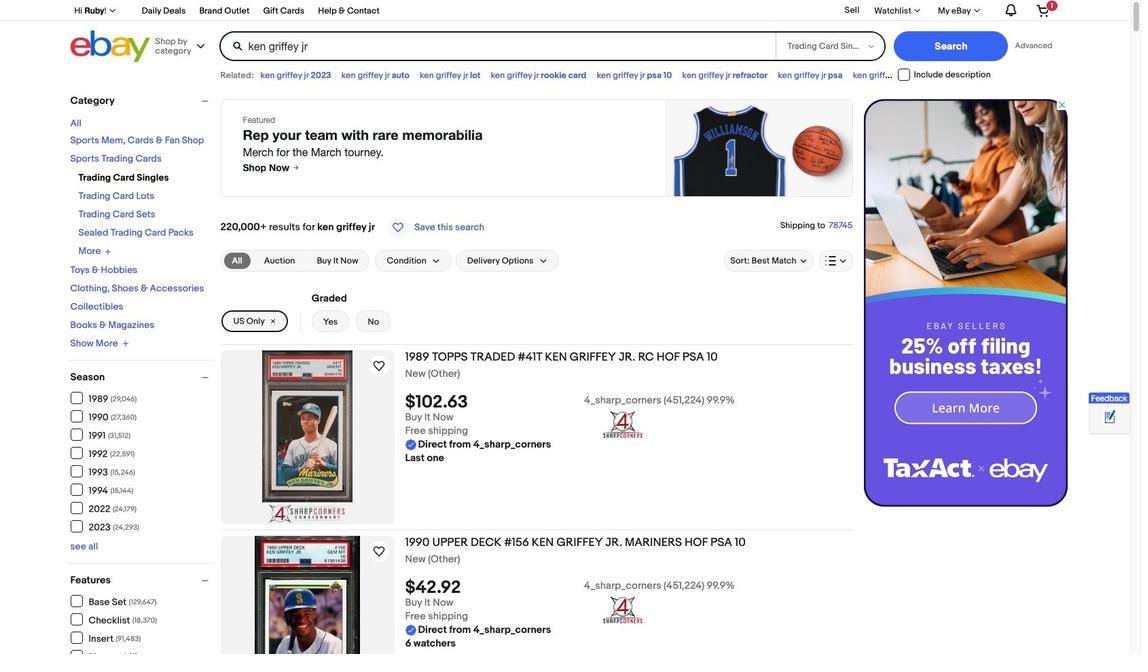 Task type: locate. For each thing, give the bounding box(es) containing it.
my ebay image
[[974, 8, 980, 12]]

0 vertical spatial direct from 4_sharp_corners text field
[[405, 438, 551, 452]]

advertisement element
[[864, 99, 1067, 507]]

direct from 4_sharp_corners text field for heading corresponding to watch 1989 topps traded #41t ken griffey jr. rc hof psa 10 image at the left of page visit 4_sharp_corners ebay store! image
[[405, 438, 551, 452]]

1 vertical spatial direct from 4_sharp_corners text field
[[405, 624, 551, 637]]

1 visit 4_sharp_corners ebay store! image from the top
[[584, 411, 662, 438]]

1 heading from the top
[[405, 350, 718, 364]]

Search for anything text field
[[221, 33, 774, 60]]

2 heading from the top
[[405, 536, 746, 550]]

1 vertical spatial heading
[[405, 536, 746, 550]]

region
[[220, 99, 853, 197]]

Direct from 4_sharp_corners text field
[[405, 438, 551, 452], [405, 624, 551, 637]]

watchlist image
[[914, 8, 920, 12]]

2 visit 4_sharp_corners ebay store! image from the top
[[584, 597, 662, 624]]

1 direct from 4_sharp_corners text field from the top
[[405, 438, 551, 452]]

visit 4_sharp_corners ebay store! image
[[584, 411, 662, 438], [584, 597, 662, 624]]

banner
[[67, 0, 1061, 66]]

main content
[[220, 88, 853, 654]]

2 direct from 4_sharp_corners text field from the top
[[405, 624, 551, 637]]

heading
[[405, 350, 718, 364], [405, 536, 746, 550]]

heading for watch 1989 topps traded #41t ken griffey jr. rc hof psa 10 image at the left of page
[[405, 350, 718, 364]]

0 vertical spatial visit 4_sharp_corners ebay store! image
[[584, 411, 662, 438]]

1990 upper deck #156 ken griffey jr. mariners hof psa 10 image
[[255, 536, 360, 654]]

0 vertical spatial heading
[[405, 350, 718, 364]]

1989 topps traded #41t ken griffey jr. rc hof psa 10 image
[[262, 350, 353, 524]]

1 vertical spatial visit 4_sharp_corners ebay store! image
[[584, 597, 662, 624]]

None submit
[[894, 31, 1008, 61]]

direct from 4_sharp_corners text field for visit 4_sharp_corners ebay store! image associated with watch 1990 upper deck #156 ken griffey jr. mariners hof psa 10 icon's heading
[[405, 624, 551, 637]]



Task type: describe. For each thing, give the bounding box(es) containing it.
account navigation
[[67, 0, 1061, 21]]

All selected text field
[[232, 255, 242, 267]]

watch 1989 topps traded #41t ken griffey jr. rc hof psa 10 image
[[371, 358, 387, 374]]

heading for watch 1990 upper deck #156 ken griffey jr. mariners hof psa 10 icon
[[405, 536, 746, 550]]

visit 4_sharp_corners ebay store! image for watch 1990 upper deck #156 ken griffey jr. mariners hof psa 10 icon's heading
[[584, 597, 662, 624]]

save this search ken griffey jr search image
[[387, 217, 409, 238]]

notifications image
[[1002, 3, 1018, 17]]

watch 1990 upper deck #156 ken griffey jr. mariners hof psa 10 image
[[371, 543, 387, 560]]

visit 4_sharp_corners ebay store! image for heading corresponding to watch 1989 topps traded #41t ken griffey jr. rc hof psa 10 image at the left of page
[[584, 411, 662, 438]]

listing options selector. list view selected. image
[[825, 255, 847, 266]]



Task type: vqa. For each thing, say whether or not it's contained in the screenshot.
'Save This Search Ken Griffey Jr Search' image
yes



